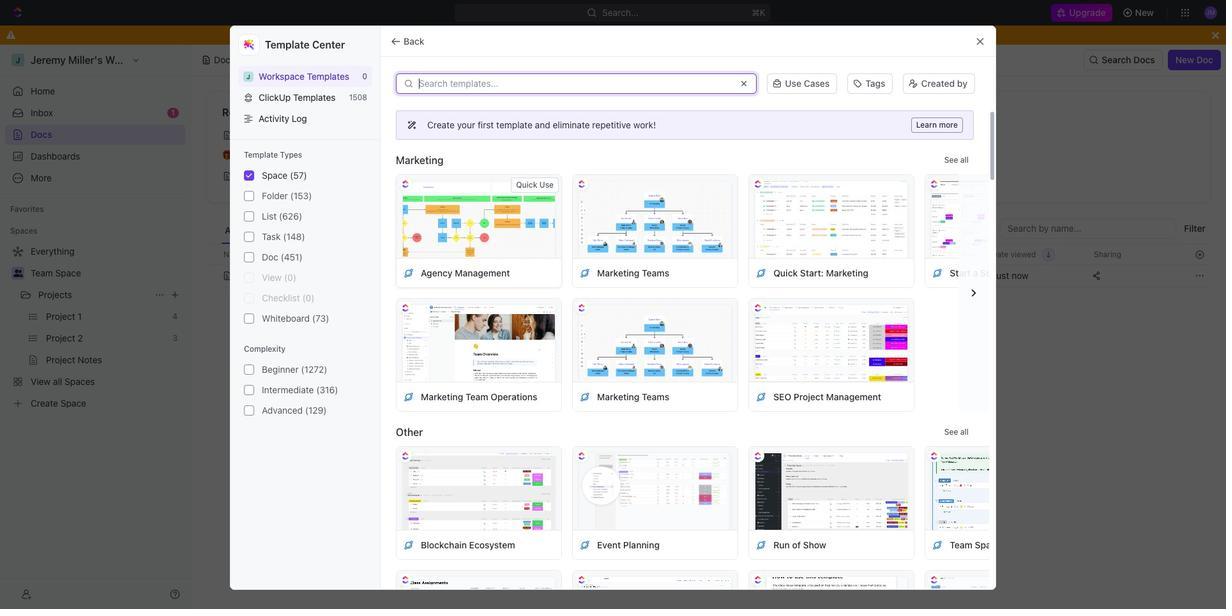Task type: locate. For each thing, give the bounding box(es) containing it.
tree containing team space
[[5, 241, 185, 414]]

2 see all from the top
[[945, 427, 969, 437]]

0 vertical spatial by
[[958, 78, 968, 89]]

user group image
[[13, 270, 23, 277]]

name
[[224, 249, 245, 259]]

workspace up project notes button
[[378, 225, 425, 236]]

0 vertical spatial template
[[265, 39, 310, 50]]

see all button
[[940, 153, 974, 168], [940, 425, 974, 440]]

docs up recent
[[214, 54, 235, 65]]

1 horizontal spatial just now
[[992, 270, 1029, 281]]

1 horizontal spatial workspace
[[378, 225, 425, 236]]

all button
[[222, 218, 239, 244]]

favorites up spaces
[[10, 204, 44, 214]]

1 horizontal spatial by
[[958, 78, 968, 89]]

1 vertical spatial created
[[899, 107, 938, 118]]

(148)
[[283, 231, 305, 242]]

all
[[961, 155, 969, 165], [961, 427, 969, 437]]

1 vertical spatial by
[[940, 107, 952, 118]]

notes inside button
[[269, 270, 294, 281]]

0 vertical spatial all
[[961, 155, 969, 165]]

notes
[[610, 130, 635, 141], [269, 270, 294, 281]]

complexity
[[244, 344, 286, 354]]

created for created by
[[921, 78, 955, 89]]

project right seo
[[794, 391, 824, 402]]

1 vertical spatial use
[[540, 180, 554, 190]]

2 horizontal spatial team
[[950, 539, 973, 550]]

0 horizontal spatial now
[[910, 270, 927, 281]]

just now down date updated button
[[890, 270, 927, 281]]

checklist (0)
[[262, 293, 315, 303]]

teams
[[642, 267, 670, 278], [642, 391, 670, 402]]

seo project management
[[774, 391, 882, 402]]

0 horizontal spatial workspace
[[259, 71, 305, 82]]

quick for quick start: marketing
[[774, 267, 798, 278]]

1 vertical spatial template
[[244, 150, 278, 160]]

see all button for other
[[940, 425, 974, 440]]

back button
[[386, 31, 432, 51]]

1 see all from the top
[[945, 155, 969, 165]]

0 horizontal spatial projects
[[38, 289, 72, 300]]

projects
[[627, 270, 660, 281], [38, 289, 72, 300]]

created up created by me
[[921, 78, 955, 89]]

0 vertical spatial templates
[[307, 71, 350, 82]]

1 date from the left
[[890, 249, 907, 259]]

center
[[312, 39, 345, 50]]

all
[[225, 225, 236, 236]]

cell
[[206, 264, 220, 287]]

1 vertical spatial teams
[[642, 391, 670, 402]]

date for date viewed
[[992, 249, 1009, 259]]

1 horizontal spatial new
[[1176, 54, 1195, 65]]

untitled down activity
[[240, 130, 273, 141]]

fall down the 'learn'
[[917, 150, 931, 161]]

location
[[614, 249, 645, 259]]

templates
[[307, 71, 350, 82], [293, 92, 336, 103]]

(626)
[[279, 211, 302, 222]]

marketing teams
[[597, 267, 670, 278], [597, 391, 670, 402]]

1 horizontal spatial project
[[579, 130, 608, 141]]

2 all from the top
[[961, 427, 969, 437]]

row containing name
[[206, 244, 1211, 265]]

table
[[206, 244, 1211, 289]]

0 vertical spatial teams
[[642, 267, 670, 278]]

0 vertical spatial see all
[[945, 155, 969, 165]]

use cases button
[[767, 73, 838, 94]]

1 agency from the left
[[421, 267, 453, 278]]

event
[[597, 539, 621, 550]]

2 horizontal spatial project
[[794, 391, 824, 402]]

2 just from the left
[[992, 270, 1010, 281]]

use down and
[[540, 180, 554, 190]]

0 horizontal spatial just
[[890, 270, 907, 281]]

just now
[[890, 270, 927, 281], [992, 270, 1029, 281]]

2 see all button from the top
[[940, 425, 974, 440]]

intermediate
[[262, 385, 314, 395]]

1 vertical spatial project notes
[[236, 270, 294, 281]]

log
[[292, 113, 307, 124]]

notes down the doc (451)
[[269, 270, 294, 281]]

project down name
[[236, 270, 266, 281]]

docs down list
[[262, 225, 284, 236]]

row containing project notes
[[206, 263, 1211, 289]]

just right a
[[992, 270, 1010, 281]]

0 horizontal spatial by
[[940, 107, 952, 118]]

1 vertical spatial new
[[1176, 54, 1195, 65]]

1 vertical spatial marketing teams
[[597, 391, 670, 402]]

1 horizontal spatial team
[[466, 391, 488, 402]]

jeremy miller's workspace, , element
[[243, 71, 254, 81]]

(451)
[[281, 252, 303, 263]]

by
[[958, 78, 968, 89], [940, 107, 952, 118]]

0 vertical spatial doc
[[1197, 54, 1214, 65]]

0 vertical spatial team space
[[31, 268, 81, 279]]

by up more
[[940, 107, 952, 118]]

fall for fall favorites
[[917, 150, 931, 161]]

now down date updated button
[[910, 270, 927, 281]]

template left types
[[244, 150, 278, 160]]

tree
[[5, 241, 185, 414]]

by inside created by button
[[958, 78, 968, 89]]

1 vertical spatial team
[[466, 391, 488, 402]]

social
[[981, 267, 1006, 278]]

column header
[[206, 244, 220, 265]]

now
[[910, 270, 927, 281], [1012, 270, 1029, 281]]

untitled down fall favorites
[[917, 171, 950, 181]]

see
[[945, 155, 959, 165], [945, 427, 959, 437]]

created for created by me
[[899, 107, 938, 118]]

0 horizontal spatial project notes
[[236, 270, 294, 281]]

1 horizontal spatial use
[[785, 78, 802, 89]]

0 horizontal spatial just now
[[890, 270, 927, 281]]

project notes inside button
[[236, 270, 294, 281]]

new for new
[[1136, 7, 1154, 18]]

sidebar navigation
[[0, 45, 191, 609]]

see all
[[945, 155, 969, 165], [945, 427, 969, 437]]

of
[[793, 539, 801, 550]]

1 horizontal spatial projects
[[627, 270, 660, 281]]

0 horizontal spatial date
[[890, 249, 907, 259]]

1 vertical spatial see
[[945, 427, 959, 437]]

0 horizontal spatial notes
[[269, 270, 294, 281]]

favorites button
[[5, 202, 49, 217]]

2 vertical spatial team
[[950, 539, 973, 550]]

quick inside button
[[516, 180, 538, 190]]

1 vertical spatial see all button
[[940, 425, 974, 440]]

agency down assigned button
[[421, 267, 453, 278]]

0 vertical spatial see
[[945, 155, 959, 165]]

0 horizontal spatial (0)
[[284, 272, 296, 283]]

(0)
[[284, 272, 296, 283], [302, 293, 315, 303]]

fall favorites link
[[894, 146, 1200, 166]]

2 horizontal spatial space
[[975, 539, 1002, 550]]

1 vertical spatial management
[[826, 391, 882, 402]]

just down date updated button
[[890, 270, 907, 281]]

1 horizontal spatial tags
[[866, 78, 886, 89]]

1 marketing teams from the top
[[597, 267, 670, 278]]

tab list
[[222, 218, 527, 244]]

1 vertical spatial quick
[[774, 267, 798, 278]]

1 horizontal spatial notes
[[610, 130, 635, 141]]

agency
[[421, 267, 453, 278], [1081, 267, 1113, 278]]

None checkbox
[[244, 211, 254, 222], [244, 293, 254, 303], [244, 314, 254, 324], [244, 211, 254, 222], [244, 293, 254, 303], [244, 314, 254, 324]]

marketing teams for quick
[[597, 267, 670, 278]]

1 row from the top
[[206, 244, 1211, 265]]

1 vertical spatial projects
[[38, 289, 72, 300]]

0 horizontal spatial project
[[236, 270, 266, 281]]

1 horizontal spatial now
[[1012, 270, 1029, 281]]

1 horizontal spatial project notes
[[579, 130, 635, 141]]

docs down inbox
[[31, 129, 52, 140]]

task (148)
[[262, 231, 305, 242]]

teams for seo
[[642, 391, 670, 402]]

date up social at the top of page
[[992, 249, 1009, 259]]

0 horizontal spatial space
[[55, 268, 81, 279]]

1 horizontal spatial date
[[992, 249, 1009, 259]]

created by me
[[899, 107, 969, 118]]

1 vertical spatial doc
[[262, 252, 278, 263]]

0 horizontal spatial agency
[[421, 267, 453, 278]]

2 date from the left
[[992, 249, 1009, 259]]

notes right "eliminate"
[[610, 130, 635, 141]]

project inside button
[[236, 270, 266, 281]]

new right "search docs"
[[1176, 54, 1195, 65]]

1 horizontal spatial doc
[[1197, 54, 1214, 65]]

2 just now from the left
[[992, 270, 1029, 281]]

Intermediate (316) checkbox
[[244, 385, 254, 395]]

clickup
[[259, 92, 291, 103]]

run of show
[[774, 539, 827, 550]]

favorites
[[561, 107, 605, 118], [256, 150, 294, 161], [933, 150, 970, 161], [10, 204, 44, 214]]

1 vertical spatial workspace
[[378, 225, 425, 236]]

advanced (129)
[[262, 405, 327, 416]]

agency down sharing
[[1081, 267, 1113, 278]]

cases
[[804, 78, 830, 89]]

1 see from the top
[[945, 155, 959, 165]]

(0) up (73) at the bottom of the page
[[302, 293, 315, 303]]

(0) right view on the left top
[[284, 272, 296, 283]]

1 vertical spatial templates
[[293, 92, 336, 103]]

just
[[890, 270, 907, 281], [992, 270, 1010, 281]]

start a social media marketing agency
[[950, 267, 1113, 278]]

just now down date viewed
[[992, 270, 1029, 281]]

2 teams from the top
[[642, 391, 670, 402]]

0 horizontal spatial new
[[1136, 7, 1154, 18]]

workspace inside button
[[378, 225, 425, 236]]

0 horizontal spatial tags
[[742, 249, 759, 259]]

1 vertical spatial project
[[236, 270, 266, 281]]

2 row from the top
[[206, 263, 1211, 289]]

0 horizontal spatial fall
[[240, 150, 254, 161]]

1 horizontal spatial just
[[992, 270, 1010, 281]]

0 vertical spatial marketing teams
[[597, 267, 670, 278]]

1 horizontal spatial quick
[[774, 267, 798, 278]]

1 vertical spatial notes
[[269, 270, 294, 281]]

0 vertical spatial quick
[[516, 180, 538, 190]]

dashboards link
[[5, 146, 185, 167]]

0 vertical spatial created
[[921, 78, 955, 89]]

projects down team space "link"
[[38, 289, 72, 300]]

repetitive
[[592, 119, 631, 130]]

project notes down the doc (451)
[[236, 270, 294, 281]]

0 vertical spatial new
[[1136, 7, 1154, 18]]

row
[[206, 244, 1211, 265], [206, 263, 1211, 289]]

new inside button
[[1176, 54, 1195, 65]]

created inside created by button
[[921, 78, 955, 89]]

fall right 🎁 in the top of the page
[[240, 150, 254, 161]]

space
[[262, 170, 288, 181], [55, 268, 81, 279], [975, 539, 1002, 550]]

1 all from the top
[[961, 155, 969, 165]]

0 vertical spatial tags
[[866, 78, 886, 89]]

project notes down "search templates..." text box
[[579, 130, 635, 141]]

blockchain ecosystem
[[421, 539, 515, 550]]

0 vertical spatial project
[[579, 130, 608, 141]]

a
[[973, 267, 978, 278]]

1 vertical spatial (0)
[[302, 293, 315, 303]]

1 horizontal spatial fall
[[917, 150, 931, 161]]

tags
[[866, 78, 886, 89], [742, 249, 759, 259]]

1 horizontal spatial (0)
[[302, 293, 315, 303]]

1 vertical spatial see all
[[945, 427, 969, 437]]

marketing teams for seo
[[597, 391, 670, 402]]

0 vertical spatial projects
[[627, 270, 660, 281]]

1 vertical spatial space
[[55, 268, 81, 279]]

use left cases
[[785, 78, 802, 89]]

2 see from the top
[[945, 427, 959, 437]]

quick left start:
[[774, 267, 798, 278]]

template
[[265, 39, 310, 50], [244, 150, 278, 160]]

teams for quick
[[642, 267, 670, 278]]

my docs
[[247, 225, 284, 236]]

2 marketing teams from the top
[[597, 391, 670, 402]]

0 vertical spatial workspace
[[259, 71, 305, 82]]

templates down center
[[307, 71, 350, 82]]

None checkbox
[[244, 171, 254, 181], [244, 191, 254, 201], [244, 232, 254, 242], [244, 252, 254, 263], [244, 273, 254, 283], [244, 171, 254, 181], [244, 191, 254, 201], [244, 232, 254, 242], [244, 252, 254, 263], [244, 273, 254, 283]]

0 vertical spatial management
[[455, 267, 510, 278]]

0 vertical spatial space
[[262, 170, 288, 181]]

home
[[31, 86, 55, 96]]

all for marketing
[[961, 155, 969, 165]]

projects down location
[[627, 270, 660, 281]]

new up "search docs"
[[1136, 7, 1154, 18]]

1 vertical spatial all
[[961, 427, 969, 437]]

Beginner (1272) checkbox
[[244, 365, 254, 375]]

more
[[939, 120, 958, 130]]

marketing
[[396, 155, 444, 166], [597, 267, 640, 278], [826, 267, 869, 278], [1037, 267, 1079, 278], [421, 391, 463, 402], [597, 391, 640, 402]]

0 horizontal spatial team
[[31, 268, 53, 279]]

project right and
[[579, 130, 608, 141]]

start
[[950, 267, 971, 278]]

fall
[[240, 150, 254, 161], [917, 150, 931, 161]]

1 horizontal spatial agency
[[1081, 267, 1113, 278]]

by up 'me'
[[958, 78, 968, 89]]

docs right search
[[1134, 54, 1155, 65]]

0 horizontal spatial use
[[540, 180, 554, 190]]

1
[[171, 108, 175, 118]]

1 vertical spatial team space
[[950, 539, 1002, 550]]

(0) for view (0)
[[284, 272, 296, 283]]

marketing team operations
[[421, 391, 538, 402]]

1 fall from the left
[[240, 150, 254, 161]]

quick
[[516, 180, 538, 190], [774, 267, 798, 278]]

new inside button
[[1136, 7, 1154, 18]]

by for created by me
[[940, 107, 952, 118]]

new doc button
[[1168, 50, 1221, 70]]

0 horizontal spatial management
[[455, 267, 510, 278]]

0 horizontal spatial quick
[[516, 180, 538, 190]]

0 vertical spatial project notes
[[579, 130, 635, 141]]

workspace button
[[374, 218, 428, 244]]

2 fall from the left
[[917, 150, 931, 161]]

whiteboard (73)
[[262, 313, 329, 324]]

created up the 'learn'
[[899, 107, 938, 118]]

workspace up clickup
[[259, 71, 305, 82]]

project notes link
[[556, 125, 862, 146]]

0 horizontal spatial doc
[[262, 252, 278, 263]]

fall for fall favorites •
[[240, 150, 254, 161]]

list (626)
[[262, 211, 302, 222]]

operations
[[491, 391, 538, 402]]

date left the "updated"
[[890, 249, 907, 259]]

0 horizontal spatial team space
[[31, 268, 81, 279]]

doc (451)
[[262, 252, 303, 263]]

home link
[[5, 81, 185, 102]]

template up workspace templates
[[265, 39, 310, 50]]

space inside team space "link"
[[55, 268, 81, 279]]

quick for quick use
[[516, 180, 538, 190]]

1 see all button from the top
[[940, 153, 974, 168]]

untitled link
[[217, 125, 524, 146], [894, 125, 1200, 146], [217, 166, 524, 187], [894, 166, 1200, 187]]

(153)
[[290, 190, 312, 201]]

show
[[803, 539, 827, 550]]

activity
[[259, 113, 289, 124]]

1 teams from the top
[[642, 267, 670, 278]]

create
[[427, 119, 455, 130]]

now down date viewed button at the right of the page
[[1012, 270, 1029, 281]]

fall favorites
[[917, 150, 970, 161]]

0 vertical spatial see all button
[[940, 153, 974, 168]]

Search templates... text field
[[419, 79, 732, 89]]

0 vertical spatial (0)
[[284, 272, 296, 283]]

templates up 'activity log' button
[[293, 92, 336, 103]]

0 vertical spatial use
[[785, 78, 802, 89]]

tree inside sidebar 'navigation'
[[5, 241, 185, 414]]

quick up archived
[[516, 180, 538, 190]]

0 vertical spatial team
[[31, 268, 53, 279]]



Task type: vqa. For each thing, say whether or not it's contained in the screenshot.


Task type: describe. For each thing, give the bounding box(es) containing it.
date for date updated
[[890, 249, 907, 259]]

start:
[[800, 267, 824, 278]]

j
[[247, 73, 250, 80]]

activity log button
[[238, 108, 372, 129]]

learn more link
[[911, 118, 963, 133]]

view
[[262, 272, 282, 283]]

checklist
[[262, 293, 300, 303]]

new button
[[1118, 3, 1162, 23]]

types
[[280, 150, 302, 160]]

work!
[[634, 119, 656, 130]]

team inside "link"
[[31, 268, 53, 279]]

docs inside sidebar 'navigation'
[[31, 129, 52, 140]]

template for template types
[[244, 150, 278, 160]]

docs inside tab list
[[262, 225, 284, 236]]

learn
[[916, 120, 937, 130]]

(316)
[[316, 385, 338, 395]]

tab list containing all
[[222, 218, 527, 244]]

favorites down more
[[933, 150, 970, 161]]

untitled down created by me
[[917, 130, 950, 141]]

by for created by
[[958, 78, 968, 89]]

learn more
[[916, 120, 958, 130]]

folder
[[262, 190, 288, 201]]

template
[[496, 119, 533, 130]]

search
[[1102, 54, 1132, 65]]

folder (153)
[[262, 190, 312, 201]]

1 just from the left
[[890, 270, 907, 281]]

fall favorites •
[[240, 150, 300, 161]]

intermediate (316)
[[262, 385, 338, 395]]

whiteboard
[[262, 313, 310, 324]]

0
[[362, 72, 367, 81]]

templates for workspace templates
[[307, 71, 350, 82]]

see for other
[[945, 427, 959, 437]]

0 vertical spatial notes
[[610, 130, 635, 141]]

workspace templates
[[259, 71, 350, 82]]

all for other
[[961, 427, 969, 437]]

template center
[[265, 39, 345, 50]]

activity log
[[259, 113, 307, 124]]

beginner (1272)
[[262, 364, 327, 375]]

viewed
[[1011, 249, 1036, 259]]

1 vertical spatial tags
[[742, 249, 759, 259]]

see all for other
[[945, 427, 969, 437]]

event planning
[[597, 539, 660, 550]]

tags button
[[843, 72, 898, 95]]

2 agency from the left
[[1081, 267, 1113, 278]]

2 vertical spatial space
[[975, 539, 1002, 550]]

2 now from the left
[[1012, 270, 1029, 281]]

new for new doc
[[1176, 54, 1195, 65]]

and
[[535, 119, 550, 130]]

template for template center
[[265, 39, 310, 50]]

search...
[[603, 7, 639, 18]]

view (0)
[[262, 272, 296, 283]]

recent
[[222, 107, 256, 118]]

your
[[457, 119, 475, 130]]

column header inside table
[[206, 244, 220, 265]]

assigned
[[436, 225, 475, 236]]

date updated
[[890, 249, 939, 259]]

run
[[774, 539, 790, 550]]

team space inside "link"
[[31, 268, 81, 279]]

templates for clickup templates
[[293, 92, 336, 103]]

use cases button
[[762, 72, 843, 95]]

(0) for checklist (0)
[[302, 293, 315, 303]]

2 vertical spatial project
[[794, 391, 824, 402]]

1 horizontal spatial management
[[826, 391, 882, 402]]

favorites up "eliminate"
[[561, 107, 605, 118]]

see all button for marketing
[[940, 153, 974, 168]]

docs link
[[5, 125, 185, 145]]

see all for marketing
[[945, 155, 969, 165]]

beginner
[[262, 364, 299, 375]]

date updated button
[[882, 245, 947, 264]]

quick use
[[516, 180, 554, 190]]

team space link
[[31, 263, 183, 284]]

🎁
[[222, 151, 233, 160]]

advanced
[[262, 405, 303, 416]]

use cases
[[785, 78, 830, 89]]

other
[[396, 427, 423, 438]]

⌘k
[[752, 7, 766, 18]]

favorites up space (57)
[[256, 150, 294, 161]]

eliminate
[[553, 119, 590, 130]]

(1272)
[[301, 364, 327, 375]]

created by button
[[898, 72, 981, 95]]

my
[[247, 225, 260, 236]]

favorites inside button
[[10, 204, 44, 214]]

updated
[[909, 249, 939, 259]]

doc inside button
[[1197, 54, 1214, 65]]

sharing
[[1094, 249, 1122, 259]]

date viewed
[[992, 249, 1036, 259]]

upgrade
[[1070, 7, 1106, 18]]

workspace for workspace templates
[[259, 71, 305, 82]]

assigned button
[[433, 218, 478, 244]]

date viewed button
[[984, 245, 1056, 264]]

new doc
[[1176, 54, 1214, 65]]

1 just now from the left
[[890, 270, 927, 281]]

Advanced (129) checkbox
[[244, 406, 254, 416]]

workspace for workspace
[[378, 225, 425, 236]]

projects inside sidebar 'navigation'
[[38, 289, 72, 300]]

task
[[262, 231, 281, 242]]

1 now from the left
[[910, 270, 927, 281]]

planning
[[623, 539, 660, 550]]

upgrade link
[[1052, 4, 1113, 22]]

create your first template and eliminate repetitive work!
[[427, 119, 656, 130]]

(73)
[[312, 313, 329, 324]]

clickup templates
[[259, 92, 336, 103]]

blockchain
[[421, 539, 467, 550]]

Search by name... text field
[[1008, 219, 1169, 238]]

first
[[478, 119, 494, 130]]

template types
[[244, 150, 302, 160]]

back
[[404, 35, 425, 46]]

use inside button
[[785, 78, 802, 89]]

quick use button
[[511, 178, 559, 193]]

cell inside row
[[206, 264, 220, 287]]

archived button
[[484, 218, 527, 244]]

tags inside button
[[866, 78, 886, 89]]

spaces
[[10, 226, 37, 236]]

1 horizontal spatial space
[[262, 170, 288, 181]]

table containing project notes
[[206, 244, 1211, 289]]

ecosystem
[[469, 539, 515, 550]]

project notes button
[[222, 263, 599, 289]]

agency management
[[421, 267, 510, 278]]

untitled down fall favorites •
[[240, 171, 273, 181]]

see for marketing
[[945, 155, 959, 165]]

created by button
[[904, 73, 975, 94]]

1 horizontal spatial team space
[[950, 539, 1002, 550]]

created by
[[921, 78, 968, 89]]

use inside button
[[540, 180, 554, 190]]



